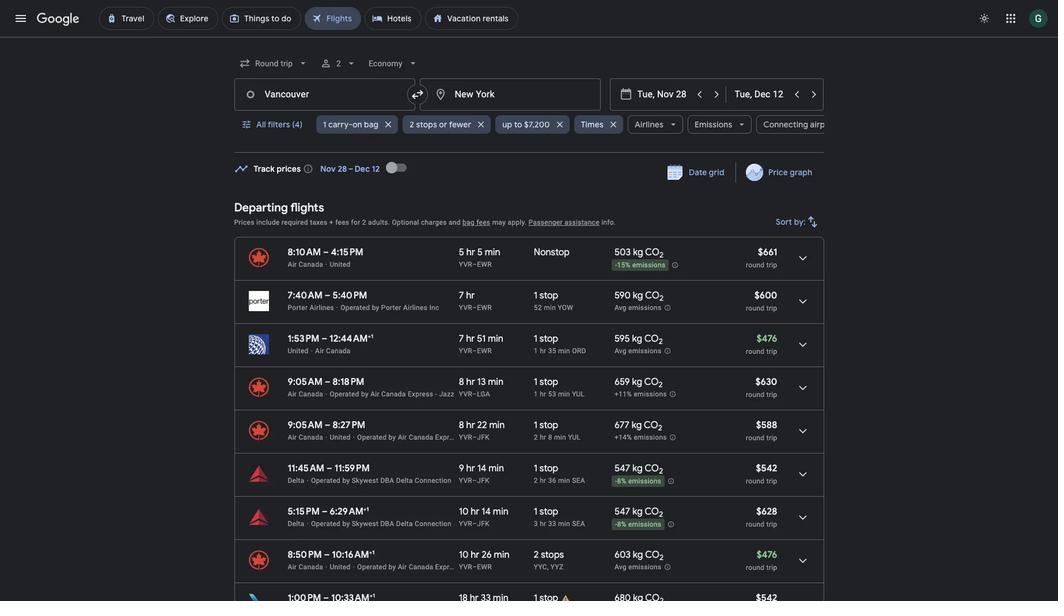 Task type: describe. For each thing, give the bounding box(es) containing it.
lga
[[477, 390, 490, 398]]

air canada for 9:05 am – 8:27 pm
[[288, 433, 323, 441]]

united for 8:10 am
[[330, 260, 351, 269]]

kg for 5 hr 5 min
[[633, 247, 643, 258]]

590
[[615, 290, 631, 301]]

1 stop 3 hr 33 min sea
[[534, 506, 585, 528]]

operated down the 8:27 pm text box in the bottom left of the page
[[357, 433, 387, 441]]

$476 round trip for 595
[[746, 333, 778, 356]]

1 stop 1 hr 35 min ord
[[534, 333, 586, 355]]

operated down arrival time: 10:16 am on  wednesday, november 29. text box
[[357, 563, 387, 571]]

Departure time: 8:10 AM. text field
[[288, 247, 321, 258]]

14 for 9
[[477, 463, 487, 474]]

dba for 11:45 am – 11:59 pm
[[381, 477, 394, 485]]

Arrival time: 8:27 PM. text field
[[333, 419, 365, 431]]

5 hr 5 min yvr – ewr
[[459, 247, 501, 269]]

Departure time: 11:45 AM. text field
[[288, 463, 324, 474]]

total duration 9 hr 14 min. element
[[459, 463, 534, 476]]

grid
[[709, 167, 724, 177]]

- up 603
[[615, 520, 617, 529]]

 image for 5:15 pm
[[307, 520, 309, 528]]

2 fees from the left
[[477, 218, 491, 226]]

flight details. leaves vancouver international airport at 5:15 pm on tuesday, november 28 and arrives at john f. kennedy international airport at 6:29 am on wednesday, november 29. image
[[789, 504, 817, 531]]

co for 10 hr 26 min
[[645, 549, 660, 561]]

round for 10 hr 26 min
[[746, 564, 765, 572]]

Departure text field
[[638, 79, 691, 110]]

all filters (4)
[[256, 119, 302, 130]]

1 5 from the left
[[459, 247, 464, 258]]

assistance
[[565, 218, 600, 226]]

9:05 am – 8:27 pm
[[288, 419, 365, 431]]

kg for 7 hr 51 min
[[632, 333, 643, 345]]

total duration 7 hr. element
[[459, 290, 534, 303]]

prices
[[234, 218, 255, 226]]

1 stop 2 hr 8 min yul
[[534, 419, 581, 441]]

min inside 1 stop 1 hr 35 min ord
[[558, 347, 570, 355]]

hr inside 9 hr 14 min yvr – jfk
[[467, 463, 475, 474]]

min inside 1 stop 2 hr 8 min yul
[[554, 433, 566, 441]]

10 hr 14 min yvr – jfk
[[459, 506, 509, 528]]

12:44 am
[[330, 333, 368, 345]]

express for 10 hr 26 min
[[435, 563, 461, 571]]

 image for 1:53 pm
[[311, 347, 313, 355]]

avg emissions for 595
[[615, 347, 662, 355]]

8:10 am – 4:15 pm
[[288, 247, 363, 258]]

bag inside "popup button"
[[364, 119, 379, 130]]

2 porter from the left
[[381, 304, 401, 312]]

- left 8 hr 13 min yvr – lga
[[435, 390, 437, 398]]

2 button
[[316, 50, 362, 77]]

connecting
[[764, 119, 809, 130]]

taxes
[[310, 218, 328, 226]]

Arrival time: 12:44 AM on  Wednesday, November 29. text field
[[330, 332, 373, 345]]

air canada down 1:53 pm – 12:44 am + 1
[[315, 347, 351, 355]]

hr inside 1 stop 2 hr 8 min yul
[[540, 433, 547, 441]]

leaves vancouver international airport at 1:53 pm on tuesday, november 28 and arrives at newark liberty international airport at 12:44 am on wednesday, november 29. element
[[288, 332, 373, 345]]

trip for 9 hr 14 min
[[767, 477, 778, 485]]

jfk for 8
[[477, 433, 490, 441]]

2 inside 503 kg co 2
[[660, 250, 664, 260]]

ewr for 26
[[477, 563, 492, 571]]

bag inside departing flights main content
[[463, 218, 475, 226]]

main menu image
[[14, 12, 28, 25]]

+ for 6:29 am
[[364, 505, 367, 513]]

hr inside the 10 hr 26 min yvr – ewr
[[471, 549, 480, 561]]

603 kg co 2
[[615, 549, 664, 563]]

35
[[548, 347, 557, 355]]

2 inside popup button
[[410, 119, 414, 130]]

all filters (4) button
[[234, 111, 312, 138]]

operated down 5:40 pm
[[341, 304, 370, 312]]

total duration 18 hr 33 min. element
[[459, 592, 534, 601]]

2 inside the 595 kg co 2
[[659, 337, 663, 346]]

9
[[459, 463, 464, 474]]

operated down leaves vancouver international airport at 11:45 am on tuesday, november 28 and arrives at john f. kennedy international airport at 11:59 pm on tuesday, november 28. element
[[311, 477, 341, 485]]

8 hr 13 min yvr – lga
[[459, 376, 504, 398]]

Arrival time: 10:16 AM on  Wednesday, November 29. text field
[[332, 549, 375, 561]]

- down 503
[[615, 261, 617, 269]]

loading results progress bar
[[0, 37, 1059, 39]]

677 kg co 2
[[615, 419, 663, 433]]

united down departure time: 1:53 pm. text field
[[288, 347, 309, 355]]

1 inside text box
[[373, 592, 375, 599]]

include
[[256, 218, 280, 226]]

layover (1 of 1) is a 52 min layover at ottawa macdonald-cartier international airport in ottawa. element
[[534, 303, 609, 312]]

2 inside the 659 kg co 2
[[659, 380, 663, 390]]

8 for 8 hr 22 min
[[459, 419, 464, 431]]

Departure time: 9:05 AM. text field
[[288, 376, 323, 388]]

hr inside 5 hr 5 min yvr – ewr
[[467, 247, 475, 258]]

and
[[449, 218, 461, 226]]

hr inside 1 stop 1 hr 35 min ord
[[540, 347, 547, 355]]

1 stop flight. element for 7 hr 51 min
[[534, 333, 559, 346]]

up to $7,200
[[503, 119, 550, 130]]

+ right the "taxes"
[[329, 218, 334, 226]]

kg for 7 hr
[[633, 290, 643, 301]]

operated by skywest dba delta connection for 11:45 am – 11:59 pm
[[311, 477, 452, 485]]

Departure time: 7:40 AM. text field
[[288, 290, 323, 301]]

operated down 5:15 pm – 6:29 am + 1 at the left bottom of page
[[311, 520, 341, 528]]

595
[[615, 333, 630, 345]]

up
[[503, 119, 512, 130]]

learn more about tracked prices image
[[303, 164, 314, 174]]

round for 7 hr
[[746, 304, 765, 312]]

ord
[[572, 347, 586, 355]]

1 stop 2 hr 36 min sea
[[534, 463, 585, 485]]

departing flights
[[234, 201, 324, 215]]

$476 round trip for 603
[[746, 549, 778, 572]]

9 hr 14 min yvr – jfk
[[459, 463, 504, 485]]

1 down 52
[[534, 333, 538, 345]]

yyc
[[534, 563, 547, 571]]

7 for 7 hr
[[459, 290, 464, 301]]

to
[[514, 119, 522, 130]]

$628 round trip
[[746, 506, 778, 528]]

layover (1 of 1) is a 2 hr 8 min layover at montréal-pierre elliott trudeau international airport in montreal. element
[[534, 433, 609, 442]]

677
[[615, 419, 630, 431]]

8:10 am
[[288, 247, 321, 258]]

co for 7 hr 51 min
[[645, 333, 659, 345]]

round for 8 hr 22 min
[[746, 434, 765, 442]]

avg emissions for 590
[[615, 304, 662, 312]]

– inside 7 hr 51 min yvr – ewr
[[473, 347, 477, 355]]

emissions down '590 kg co 2'
[[629, 304, 662, 312]]

8% for 9 hr 14 min
[[617, 477, 627, 485]]

date grid
[[689, 167, 724, 177]]

2 inside 1 stop 2 hr 8 min yul
[[534, 433, 538, 441]]

+ 1
[[370, 592, 375, 599]]

or
[[439, 119, 447, 130]]

stop for 7 hr 51 min
[[540, 333, 559, 345]]

2 inside 677 kg co 2
[[659, 423, 663, 433]]

optional
[[392, 218, 419, 226]]

$476 for 595
[[757, 333, 778, 345]]

$7,200
[[524, 119, 550, 130]]

stops for yyc
[[541, 549, 564, 561]]

0 vertical spatial jazz
[[439, 390, 454, 398]]

min inside 1 stop 52 min yow
[[544, 304, 556, 312]]

Arrival time: 11:59 PM. text field
[[335, 463, 370, 474]]

5:15 pm
[[288, 506, 320, 517]]

departing flights main content
[[234, 154, 824, 601]]

flight details. leaves vancouver international airport at 8:50 pm on tuesday, november 28 and arrives at newark liberty international airport at 10:16 am on wednesday, november 29. image
[[789, 547, 817, 574]]

total duration 5 hr 5 min. element
[[459, 247, 534, 260]]

7 hr yvr – ewr
[[459, 290, 492, 312]]

hr inside '8 hr 22 min yvr – jfk'
[[466, 419, 475, 431]]

emissions down the 659 kg co 2
[[634, 390, 667, 398]]

filters
[[268, 119, 290, 130]]

airlines inside 'airlines' popup button
[[635, 119, 664, 130]]

– inside the 10 hr 26 min yvr – ewr
[[473, 563, 477, 571]]

547 kg co 2 for $542
[[615, 463, 663, 476]]

– inside 5 hr 5 min yvr – ewr
[[473, 260, 477, 269]]

8:18 pm
[[333, 376, 364, 388]]

skywest for 11:59 pm
[[352, 477, 379, 485]]

up to $7,200 button
[[496, 111, 570, 138]]

yvr for 7 hr 51 min
[[459, 347, 473, 355]]

,
[[547, 563, 549, 571]]

kg for 8 hr 22 min
[[632, 419, 642, 431]]

1 stop 1 hr 53 min yul
[[534, 376, 585, 398]]

+11% emissions
[[615, 390, 667, 398]]

- down +14%
[[615, 477, 617, 485]]

2 horizontal spatial  image
[[353, 433, 355, 441]]

express for 8 hr 22 min
[[435, 433, 461, 441]]

1 inside 1 stop 52 min yow
[[534, 290, 538, 301]]

air canada for 9:05 am – 8:18 pm
[[288, 390, 323, 398]]

flight details. leaves vancouver international airport at 7:40 am on tuesday, november 28 and arrives at newark liberty international airport at 5:40 pm on tuesday, november 28. image
[[789, 288, 817, 315]]

min inside 9 hr 14 min yvr – jfk
[[489, 463, 504, 474]]

7 for 7 hr 51 min
[[459, 333, 464, 345]]

595 kg co 2
[[615, 333, 663, 346]]

on
[[353, 119, 362, 130]]

– inside '8 hr 22 min yvr – jfk'
[[473, 433, 477, 441]]

- up 9
[[463, 433, 465, 441]]

0 horizontal spatial airlines
[[310, 304, 334, 312]]

- down total duration 10 hr 26 min. element
[[463, 563, 465, 571]]

leaves vancouver international airport at 8:50 pm on tuesday, november 28 and arrives at newark liberty international airport at 10:16 am on wednesday, november 29. element
[[288, 549, 375, 561]]

1 inside "popup button"
[[323, 119, 327, 130]]

change appearance image
[[971, 5, 999, 32]]

659 kg co 2
[[615, 376, 663, 390]]

leaves vancouver international airport at 9:05 am on tuesday, november 28 and arrives at laguardia airport at 8:18 pm on tuesday, november 28. element
[[288, 376, 364, 388]]

2 stops flight. element
[[534, 549, 564, 562]]

2 inside '590 kg co 2'
[[660, 293, 664, 303]]

– inside 7 hr yvr – ewr
[[473, 304, 477, 312]]

476 US dollars text field
[[757, 333, 778, 345]]

Arrival time: 5:40 PM. text field
[[333, 290, 367, 301]]

– inside 9 hr 14 min yvr – jfk
[[473, 477, 477, 485]]

emissions down 677 kg co 2
[[634, 433, 667, 441]]

1 stop flight. element for 8 hr 22 min
[[534, 419, 559, 433]]

$630 round trip
[[746, 376, 778, 399]]

9:05 am – 8:18 pm
[[288, 376, 364, 388]]

– inside the 10 hr 14 min yvr – jfk
[[473, 520, 477, 528]]

– left 8:27 pm
[[325, 419, 331, 431]]

11:45 am – 11:59 pm
[[288, 463, 370, 474]]

33
[[548, 520, 557, 528]]

1 left 35 at the right bottom
[[534, 347, 538, 355]]

+ for 12:44 am
[[368, 332, 371, 340]]

price graph
[[769, 167, 813, 177]]

round for 8 hr 13 min
[[746, 391, 765, 399]]

2 horizontal spatial  image
[[353, 563, 355, 571]]

8 for 8 hr 13 min
[[459, 376, 464, 388]]

min inside 5 hr 5 min yvr – ewr
[[485, 247, 501, 258]]

588 US dollars text field
[[756, 419, 778, 431]]

3
[[534, 520, 538, 528]]

+ inside arrival time: 10:33 am on  wednesday, november 29. text box
[[370, 592, 373, 599]]

-15% emissions
[[615, 261, 666, 269]]

1 inside 1 stop 3 hr 33 min sea
[[534, 506, 538, 517]]

layover (1 of 2) is a 1 hr 47 min layover at calgary international airport in calgary. layover (2 of 2) is a 1 hr 51 min layover at toronto pearson international airport in toronto. element
[[534, 562, 609, 572]]

find the best price region
[[234, 154, 824, 192]]

0 vertical spatial operated by air canada express - jazz
[[330, 390, 454, 398]]

united for 8:50 pm
[[330, 563, 351, 571]]

layover (1 of 1) is a 1 hr 35 min layover at o'hare international airport in chicago. element
[[534, 346, 609, 356]]

hr inside 1 stop 2 hr 36 min sea
[[540, 477, 547, 485]]

9:05 am for 9:05 am – 8:18 pm
[[288, 376, 323, 388]]

10 for 10 hr 14 min
[[459, 506, 469, 517]]

8 hr 22 min yvr – jfk
[[459, 419, 505, 441]]

1 stop flight. element for 9 hr 14 min
[[534, 463, 559, 476]]

trip for 10 hr 14 min
[[767, 520, 778, 528]]

operated by skywest dba delta connection for 5:15 pm – 6:29 am + 1
[[311, 520, 452, 528]]

2 stops or fewer button
[[403, 111, 491, 138]]

503
[[615, 247, 631, 258]]

bag fees button
[[463, 218, 491, 226]]

1 inside 1:53 pm – 12:44 am + 1
[[371, 332, 373, 340]]

emissions down 503 kg co 2
[[633, 261, 666, 269]]

5:40 pm
[[333, 290, 367, 301]]

min inside 8 hr 13 min yvr – lga
[[488, 376, 504, 388]]

avg for 590
[[615, 304, 627, 312]]

co for 9 hr 14 min
[[645, 463, 659, 474]]

Arrival time: 10:33 AM on  Wednesday, November 29. text field
[[331, 592, 375, 601]]

 image for 11:59 pm
[[307, 477, 309, 485]]

jfk for 9
[[477, 477, 490, 485]]

air canada for 8:10 am – 4:15 pm
[[288, 260, 323, 269]]

layover (1 of 1) is a 1 hr 53 min layover at montréal-pierre elliott trudeau international airport in montreal. element
[[534, 390, 609, 399]]

hr inside 7 hr yvr – ewr
[[466, 290, 475, 301]]

1 inside 1 stop 2 hr 36 min sea
[[534, 463, 538, 474]]

leaves vancouver international airport at 1:00 pm on tuesday, november 28 and arrives at laguardia airport at 10:33 am on wednesday, november 29. element
[[288, 592, 375, 601]]

emissions up 603 kg co 2
[[629, 520, 662, 529]]

may
[[492, 218, 506, 226]]

1 stop flight. element for 10 hr 14 min
[[534, 506, 559, 519]]

– left "8:18 pm" on the left bottom of the page
[[325, 376, 331, 388]]

2 inside "2 stops yyc , yyz"
[[534, 549, 539, 561]]

1 inside "8:50 pm – 10:16 am + 1"
[[372, 549, 375, 556]]

emissions down 603 kg co 2
[[629, 563, 662, 571]]

– inside 5:15 pm – 6:29 am + 1
[[322, 506, 328, 517]]

yvr inside 7 hr yvr – ewr
[[459, 304, 473, 312]]

$630
[[756, 376, 778, 388]]

15%
[[617, 261, 631, 269]]

7 1 stop flight. element from the top
[[534, 592, 559, 601]]

co for 5 hr 5 min
[[645, 247, 660, 258]]

airports
[[811, 119, 841, 130]]

flight details. leaves vancouver international airport at 9:05 am on tuesday, november 28 and arrives at john f. kennedy international airport at 8:27 pm on tuesday, november 28. image
[[789, 417, 817, 445]]

1 fees from the left
[[335, 218, 349, 226]]

661 US dollars text field
[[758, 247, 778, 258]]

26
[[482, 549, 492, 561]]

hr inside the 10 hr 14 min yvr – jfk
[[471, 506, 480, 517]]

passenger assistance button
[[529, 218, 600, 226]]

$542 round trip
[[746, 463, 778, 485]]

nov
[[321, 164, 336, 174]]



Task type: vqa. For each thing, say whether or not it's contained in the screenshot.
2 stops flight. 'element'
yes



Task type: locate. For each thing, give the bounding box(es) containing it.
– inside 1:53 pm – 12:44 am + 1
[[322, 333, 327, 345]]

for
[[351, 218, 360, 226]]

Departure time: 9:05 AM. text field
[[288, 419, 323, 431]]

1 horizontal spatial  image
[[336, 304, 338, 312]]

8 round from the top
[[746, 564, 765, 572]]

542 US dollars text field
[[756, 463, 778, 474], [756, 592, 778, 601]]

1 stop flight. element up 36
[[534, 463, 559, 476]]

trip inside $630 round trip
[[767, 391, 778, 399]]

yvr for 8 hr 13 min
[[459, 390, 473, 398]]

1 vertical spatial -8% emissions
[[615, 520, 662, 529]]

stop for 8 hr 22 min
[[540, 419, 559, 431]]

all
[[256, 119, 266, 130]]

4 round from the top
[[746, 391, 765, 399]]

8% for 10 hr 14 min
[[617, 520, 627, 529]]

7 hr 51 min yvr – ewr
[[459, 333, 504, 355]]

 image
[[336, 304, 338, 312], [353, 433, 355, 441], [307, 477, 309, 485]]

547 for 9 hr 14 min
[[615, 463, 630, 474]]

delta
[[288, 477, 305, 485], [396, 477, 413, 485], [288, 520, 305, 528], [396, 520, 413, 528]]

5 1 stop flight. element from the top
[[534, 463, 559, 476]]

2 1 stop flight. element from the top
[[534, 333, 559, 346]]

prices
[[277, 164, 301, 174]]

0 horizontal spatial fees
[[335, 218, 349, 226]]

kg inside '590 kg co 2'
[[633, 290, 643, 301]]

by:
[[794, 217, 806, 227]]

kg right 603
[[633, 549, 643, 561]]

connection for 10
[[415, 520, 452, 528]]

1 round from the top
[[746, 261, 765, 269]]

6 round from the top
[[746, 477, 765, 485]]

kg for 9 hr 14 min
[[633, 463, 643, 474]]

trip inside $661 round trip
[[767, 261, 778, 269]]

charges
[[421, 218, 447, 226]]

1 avg from the top
[[615, 304, 627, 312]]

1 $476 from the top
[[757, 333, 778, 345]]

min right the 51
[[488, 333, 504, 345]]

jfk inside 9 hr 14 min yvr – jfk
[[477, 477, 490, 485]]

operated down "8:18 pm" on the left bottom of the page
[[330, 390, 359, 398]]

7 inside 7 hr yvr – ewr
[[459, 290, 464, 301]]

8:50 pm
[[288, 549, 322, 561]]

yul inside 1 stop 2 hr 8 min yul
[[568, 433, 581, 441]]

hr inside 7 hr 51 min yvr – ewr
[[466, 333, 475, 345]]

3 round from the top
[[746, 347, 765, 356]]

– down total duration 10 hr 26 min. element
[[473, 563, 477, 571]]

– inside "8:50 pm – 10:16 am + 1"
[[324, 549, 330, 561]]

co for 8 hr 22 min
[[644, 419, 659, 431]]

stop inside 1 stop 3 hr 33 min sea
[[540, 506, 559, 517]]

yvr inside the 10 hr 26 min yvr – ewr
[[459, 563, 473, 571]]

operated by air canada express - jazz for 9:05 am – 8:27 pm
[[357, 433, 482, 441]]

13
[[477, 376, 486, 388]]

2 dba from the top
[[381, 520, 394, 528]]

express
[[408, 390, 433, 398], [435, 433, 461, 441], [435, 563, 461, 571]]

0 vertical spatial -8% emissions
[[615, 477, 662, 485]]

0 vertical spatial 10
[[459, 506, 469, 517]]

co up 603 kg co 2
[[645, 506, 659, 517]]

2 7 from the top
[[459, 333, 464, 345]]

1 stop flight. element for 7 hr
[[534, 290, 559, 303]]

operated by skywest dba delta connection
[[311, 477, 452, 485], [311, 520, 452, 528]]

1 horizontal spatial 5
[[478, 247, 483, 258]]

min right 36
[[558, 477, 570, 485]]

1 $476 round trip from the top
[[746, 333, 778, 356]]

2 vertical spatial jazz
[[467, 563, 482, 571]]

3 avg from the top
[[615, 563, 627, 571]]

5 yvr from the top
[[459, 433, 473, 441]]

yow
[[558, 304, 574, 312]]

0 vertical spatial yul
[[572, 390, 585, 398]]

1:53 pm
[[288, 333, 319, 345]]

ewr inside the 10 hr 26 min yvr – ewr
[[477, 563, 492, 571]]

8:50 pm – 10:16 am + 1
[[288, 549, 375, 561]]

1 right 12:44 am
[[371, 332, 373, 340]]

2 547 from the top
[[615, 506, 630, 517]]

2 operated by skywest dba delta connection from the top
[[311, 520, 452, 528]]

4:15 pm
[[331, 247, 363, 258]]

operated by porter airlines inc
[[341, 304, 439, 312]]

1 avg emissions from the top
[[615, 304, 662, 312]]

1 left 53 on the right of page
[[534, 390, 538, 398]]

$588
[[756, 419, 778, 431]]

co up +14% emissions
[[644, 419, 659, 431]]

dba for 5:15 pm – 6:29 am + 1
[[381, 520, 394, 528]]

sea inside 1 stop 3 hr 33 min sea
[[572, 520, 585, 528]]

– right '1:53 pm'
[[322, 333, 327, 345]]

1 vertical spatial 8%
[[617, 520, 627, 529]]

-
[[615, 261, 617, 269], [435, 390, 437, 398], [463, 433, 465, 441], [615, 477, 617, 485], [615, 520, 617, 529], [463, 563, 465, 571]]

leaves vancouver international airport at 11:45 am on tuesday, november 28 and arrives at john f. kennedy international airport at 11:59 pm on tuesday, november 28. element
[[288, 463, 370, 474]]

kg up -15% emissions
[[633, 247, 643, 258]]

1 -8% emissions from the top
[[615, 477, 662, 485]]

trip for 8 hr 13 min
[[767, 391, 778, 399]]

sort by:
[[776, 217, 806, 227]]

co inside 503 kg co 2
[[645, 247, 660, 258]]

7 trip from the top
[[767, 520, 778, 528]]

min inside '8 hr 22 min yvr – jfk'
[[489, 419, 505, 431]]

542 us dollars text field down 476 us dollars text box on the right
[[756, 592, 778, 601]]

Departure time: 5:15 PM. text field
[[288, 506, 320, 517]]

547 for 10 hr 14 min
[[615, 506, 630, 517]]

3 ewr from the top
[[477, 347, 492, 355]]

+ inside "8:50 pm – 10:16 am + 1"
[[369, 549, 372, 556]]

11:45 am
[[288, 463, 324, 474]]

2 stop from the top
[[540, 333, 559, 345]]

2 horizontal spatial airlines
[[635, 119, 664, 130]]

(4)
[[292, 119, 302, 130]]

round inside $628 round trip
[[746, 520, 765, 528]]

2 vertical spatial express
[[435, 563, 461, 571]]

swap origin and destination. image
[[411, 88, 424, 101]]

1 carry-on bag
[[323, 119, 379, 130]]

2 jfk from the top
[[477, 477, 490, 485]]

10:16 am
[[332, 549, 369, 561]]

7 yvr from the top
[[459, 520, 473, 528]]

co for 10 hr 14 min
[[645, 506, 659, 517]]

8 trip from the top
[[767, 564, 778, 572]]

3 avg emissions from the top
[[615, 563, 662, 571]]

total duration 8 hr 13 min. element
[[459, 376, 534, 390]]

connection for 9
[[415, 477, 452, 485]]

0 vertical spatial avg emissions
[[615, 304, 662, 312]]

+11%
[[615, 390, 632, 398]]

yvr for 8 hr 22 min
[[459, 433, 473, 441]]

1 1 stop flight. element from the top
[[534, 290, 559, 303]]

ewr for 5
[[477, 260, 492, 269]]

1 up layover (1 of 1) is a 2 hr 36 min layover at seattle-tacoma international airport in seattle. element
[[534, 463, 538, 474]]

kg for 8 hr 13 min
[[632, 376, 643, 388]]

1 vertical spatial  image
[[307, 520, 309, 528]]

round down $630
[[746, 391, 765, 399]]

10 inside the 10 hr 26 min yvr – ewr
[[459, 549, 469, 561]]

$600 round trip
[[746, 290, 778, 312]]

0 vertical spatial  image
[[336, 304, 338, 312]]

0 vertical spatial 7
[[459, 290, 464, 301]]

connection left 9 hr 14 min yvr – jfk
[[415, 477, 452, 485]]

+ down operated by porter airlines inc
[[368, 332, 371, 340]]

1 right 6:29 am
[[367, 505, 369, 513]]

bag right and
[[463, 218, 475, 226]]

ewr inside 5 hr 5 min yvr – ewr
[[477, 260, 492, 269]]

round inside $600 round trip
[[746, 304, 765, 312]]

0 horizontal spatial  image
[[307, 520, 309, 528]]

min inside 7 hr 51 min yvr – ewr
[[488, 333, 504, 345]]

5 round from the top
[[746, 434, 765, 442]]

630 US dollars text field
[[756, 376, 778, 388]]

1 542 us dollars text field from the top
[[756, 463, 778, 474]]

yvr for 10 hr 14 min
[[459, 520, 473, 528]]

united for 9:05 am
[[330, 433, 351, 441]]

none search field containing all filters (4)
[[234, 50, 861, 153]]

kg inside the 659 kg co 2
[[632, 376, 643, 388]]

round for 10 hr 14 min
[[746, 520, 765, 528]]

$661 round trip
[[746, 247, 778, 269]]

– inside 8 hr 13 min yvr – lga
[[473, 390, 477, 398]]

sort
[[776, 217, 792, 227]]

co up -15% emissions
[[645, 247, 660, 258]]

co inside '590 kg co 2'
[[645, 290, 660, 301]]

1 porter from the left
[[288, 304, 308, 312]]

kg right 595
[[632, 333, 643, 345]]

round inside $588 round trip
[[746, 434, 765, 442]]

min inside 1 stop 1 hr 53 min yul
[[558, 390, 570, 398]]

1
[[323, 119, 327, 130], [534, 290, 538, 301], [371, 332, 373, 340], [534, 333, 538, 345], [534, 347, 538, 355], [534, 376, 538, 388], [534, 390, 538, 398], [534, 419, 538, 431], [534, 463, 538, 474], [367, 505, 369, 513], [534, 506, 538, 517], [372, 549, 375, 556], [373, 592, 375, 599]]

trip inside $588 round trip
[[767, 434, 778, 442]]

1 vertical spatial bag
[[463, 218, 475, 226]]

flight details. leaves vancouver international airport at 8:10 am on tuesday, november 28 and arrives at newark liberty international airport at 4:15 pm on tuesday, november 28. image
[[789, 244, 817, 272]]

stops
[[416, 119, 437, 130], [541, 549, 564, 561]]

+ inside 5:15 pm – 6:29 am + 1
[[364, 505, 367, 513]]

$476 for 603
[[757, 549, 778, 561]]

2 vertical spatial operated by air canada express - jazz
[[357, 563, 482, 571]]

ewr down 26
[[477, 563, 492, 571]]

1 stop flight. element
[[534, 290, 559, 303], [534, 333, 559, 346], [534, 376, 559, 390], [534, 419, 559, 433], [534, 463, 559, 476], [534, 506, 559, 519], [534, 592, 559, 601]]

bag
[[364, 119, 379, 130], [463, 218, 475, 226]]

jazz for 10
[[467, 563, 482, 571]]

operated by air canada express - jazz for 8:50 pm – 10:16 am + 1
[[357, 563, 482, 571]]

547 kg co 2 up 603 kg co 2
[[615, 506, 663, 519]]

stop inside 1 stop 1 hr 35 min ord
[[540, 333, 559, 345]]

by
[[372, 304, 379, 312], [361, 390, 369, 398], [389, 433, 396, 441], [343, 477, 350, 485], [343, 520, 350, 528], [389, 563, 396, 571]]

$661
[[758, 247, 778, 258]]

+ down arrival time: 10:16 am on  wednesday, november 29. text box
[[370, 592, 373, 599]]

yvr inside 9 hr 14 min yvr – jfk
[[459, 477, 473, 485]]

4 1 stop flight. element from the top
[[534, 419, 559, 433]]

5 stop from the top
[[540, 463, 559, 474]]

yul for 659
[[572, 390, 585, 398]]

trip inside $542 round trip
[[767, 477, 778, 485]]

None field
[[234, 53, 313, 74], [364, 53, 423, 74], [234, 53, 313, 74], [364, 53, 423, 74]]

total duration 10 hr 26 min. element
[[459, 549, 534, 562]]

0 vertical spatial sea
[[572, 477, 585, 485]]

min right 53 on the right of page
[[558, 390, 570, 398]]

avg
[[615, 304, 627, 312], [615, 347, 627, 355], [615, 563, 627, 571]]

2 542 us dollars text field from the top
[[756, 592, 778, 601]]

2 connection from the top
[[415, 520, 452, 528]]

jfk for 10
[[477, 520, 490, 528]]

round inside $542 round trip
[[746, 477, 765, 485]]

1 yvr from the top
[[459, 260, 473, 269]]

co for 7 hr
[[645, 290, 660, 301]]

stops inside popup button
[[416, 119, 437, 130]]

ewr inside 7 hr 51 min yvr – ewr
[[477, 347, 492, 355]]

flight details. leaves vancouver international airport at 9:05 am on tuesday, november 28 and arrives at laguardia airport at 8:18 pm on tuesday, november 28. image
[[789, 374, 817, 402]]

Departure time: 1:53 PM. text field
[[288, 333, 319, 345]]

4 ewr from the top
[[477, 563, 492, 571]]

round for 5 hr 5 min
[[746, 261, 765, 269]]

1 vertical spatial operated by air canada express - jazz
[[357, 433, 482, 441]]

adults.
[[368, 218, 390, 226]]

4 yvr from the top
[[459, 390, 473, 398]]

1 vertical spatial sea
[[572, 520, 585, 528]]

total duration 7 hr 51 min. element
[[459, 333, 534, 346]]

$628
[[757, 506, 778, 517]]

stop inside 1 stop 1 hr 53 min yul
[[540, 376, 559, 388]]

kg for 10 hr 14 min
[[633, 506, 643, 517]]

sort by: button
[[771, 208, 824, 236]]

– down total duration 9 hr 14 min. element
[[473, 477, 477, 485]]

airlines down departure text box
[[635, 119, 664, 130]]

co up '+11% emissions'
[[645, 376, 659, 388]]

8 yvr from the top
[[459, 563, 473, 571]]

0 vertical spatial $476 round trip
[[746, 333, 778, 356]]

layover (1 of 1) is a 3 hr 33 min layover at seattle-tacoma international airport in seattle. element
[[534, 519, 609, 528]]

2 vertical spatial avg
[[615, 563, 627, 571]]

659
[[615, 376, 630, 388]]

None text field
[[234, 78, 415, 111]]

skywest down arrival time: 6:29 am on  wednesday, november 29. text field
[[352, 520, 379, 528]]

0 vertical spatial skywest
[[352, 477, 379, 485]]

connecting airports button
[[757, 111, 861, 138]]

1 vertical spatial 547
[[615, 506, 630, 517]]

2 8% from the top
[[617, 520, 627, 529]]

542 us dollars text field containing $542
[[756, 463, 778, 474]]

 image for 5:40 pm
[[336, 304, 338, 312]]

0 vertical spatial 542 us dollars text field
[[756, 463, 778, 474]]

6:29 am
[[330, 506, 364, 517]]

2 vertical spatial  image
[[307, 477, 309, 485]]

layover (1 of 1) is a 2 hr 36 min layover at seattle-tacoma international airport in seattle. element
[[534, 476, 609, 485]]

yvr inside 7 hr 51 min yvr – ewr
[[459, 347, 473, 355]]

yvr inside the 10 hr 14 min yvr – jfk
[[459, 520, 473, 528]]

52
[[534, 304, 542, 312]]

jazz for 8
[[467, 433, 482, 441]]

628 US dollars text field
[[757, 506, 778, 517]]

0 horizontal spatial stops
[[416, 119, 437, 130]]

0 vertical spatial stops
[[416, 119, 437, 130]]

stop up 52
[[540, 290, 559, 301]]

round down $476 text field
[[746, 347, 765, 356]]

1 trip from the top
[[767, 261, 778, 269]]

1 connection from the top
[[415, 477, 452, 485]]

6 trip from the top
[[767, 477, 778, 485]]

min right 13
[[488, 376, 504, 388]]

1 carry-on bag button
[[316, 111, 398, 138]]

1 vertical spatial express
[[435, 433, 461, 441]]

6 yvr from the top
[[459, 477, 473, 485]]

1 jfk from the top
[[477, 433, 490, 441]]

547 up 603
[[615, 506, 630, 517]]

1 vertical spatial 542 us dollars text field
[[756, 592, 778, 601]]

stop up 36
[[540, 463, 559, 474]]

5 trip from the top
[[767, 434, 778, 442]]

min inside the 10 hr 14 min yvr – jfk
[[493, 506, 509, 517]]

2 $476 round trip from the top
[[746, 549, 778, 572]]

590 kg co 2
[[615, 290, 664, 303]]

stop inside 1 stop 2 hr 8 min yul
[[540, 419, 559, 431]]

$600
[[755, 290, 778, 301]]

1 vertical spatial 8
[[459, 419, 464, 431]]

stops inside "2 stops yyc , yyz"
[[541, 549, 564, 561]]

1 vertical spatial avg
[[615, 347, 627, 355]]

0 vertical spatial 14
[[477, 463, 487, 474]]

11:59 pm
[[335, 463, 370, 474]]

2 vertical spatial jfk
[[477, 520, 490, 528]]

round inside $630 round trip
[[746, 391, 765, 399]]

min right 35 at the right bottom
[[558, 347, 570, 355]]

airlines
[[635, 119, 664, 130], [310, 304, 334, 312], [403, 304, 428, 312]]

stops for or
[[416, 119, 437, 130]]

jfk down total duration 9 hr 14 min. element
[[477, 477, 490, 485]]

jazz down "22"
[[467, 433, 482, 441]]

0 horizontal spatial porter
[[288, 304, 308, 312]]

– down total duration 8 hr 22 min. element
[[473, 433, 477, 441]]

yvr inside 8 hr 13 min yvr – lga
[[459, 390, 473, 398]]

14 for 10
[[482, 506, 491, 517]]

3 1 stop flight. element from the top
[[534, 376, 559, 390]]

6 stop from the top
[[540, 506, 559, 517]]

porter
[[288, 304, 308, 312], [381, 304, 401, 312]]

total duration 8 hr 22 min. element
[[459, 419, 534, 433]]

2 vertical spatial 8
[[548, 433, 552, 441]]

avg emissions for 603
[[615, 563, 662, 571]]

Departure time: 1:00 PM. text field
[[288, 592, 321, 601]]

leaves vancouver international airport at 7:40 am on tuesday, november 28 and arrives at newark liberty international airport at 5:40 pm on tuesday, november 28. element
[[288, 290, 367, 301]]

1 vertical spatial $476 round trip
[[746, 549, 778, 572]]

8 inside '8 hr 22 min yvr – jfk'
[[459, 419, 464, 431]]

fewer
[[449, 119, 471, 130]]

min inside the 10 hr 26 min yvr – ewr
[[494, 549, 510, 561]]

547 down +14%
[[615, 463, 630, 474]]

14 inside the 10 hr 14 min yvr – jfk
[[482, 506, 491, 517]]

trip down $476 text field
[[767, 347, 778, 356]]

date grid button
[[659, 162, 734, 183]]

fees
[[335, 218, 349, 226], [477, 218, 491, 226]]

1 stop flight. element up 53 on the right of page
[[534, 376, 559, 390]]

2 inside popup button
[[336, 59, 341, 68]]

kg inside the 595 kg co 2
[[632, 333, 643, 345]]

kg inside 677 kg co 2
[[632, 419, 642, 431]]

Arrival time: 4:15 PM. text field
[[331, 247, 363, 258]]

carry-
[[328, 119, 353, 130]]

8 up 1 stop 2 hr 36 min sea
[[548, 433, 552, 441]]

53
[[548, 390, 557, 398]]

10 for 10 hr 26 min
[[459, 549, 469, 561]]

2 skywest from the top
[[352, 520, 379, 528]]

4 trip from the top
[[767, 391, 778, 399]]

air canada for 8:50 pm – 10:16 am + 1
[[288, 563, 323, 571]]

600 US dollars text field
[[755, 290, 778, 301]]

1 vertical spatial 7
[[459, 333, 464, 345]]

2 trip from the top
[[767, 304, 778, 312]]

avg for 595
[[615, 347, 627, 355]]

round down $600
[[746, 304, 765, 312]]

stop inside 1 stop 2 hr 36 min sea
[[540, 463, 559, 474]]

603
[[615, 549, 631, 561]]

kg down +14% emissions
[[633, 463, 643, 474]]

0 vertical spatial operated by skywest dba delta connection
[[311, 477, 452, 485]]

departing
[[234, 201, 288, 215]]

1 vertical spatial jfk
[[477, 477, 490, 485]]

kg inside 603 kg co 2
[[633, 549, 643, 561]]

united
[[330, 260, 351, 269], [288, 347, 309, 355], [330, 433, 351, 441], [330, 563, 351, 571]]

– down total duration 7 hr. element
[[473, 304, 477, 312]]

0 vertical spatial 8
[[459, 376, 464, 388]]

1 up layover (1 of 1) is a 1 hr 53 min layover at montréal-pierre elliott trudeau international airport in montreal. element
[[534, 376, 538, 388]]

airlines left inc
[[403, 304, 428, 312]]

leaves vancouver international airport at 5:15 pm on tuesday, november 28 and arrives at john f. kennedy international airport at 6:29 am on wednesday, november 29. element
[[288, 505, 369, 517]]

trip for 10 hr 26 min
[[767, 564, 778, 572]]

Arrival time: 8:18 PM. text field
[[333, 376, 364, 388]]

hr inside 1 stop 1 hr 53 min yul
[[540, 390, 547, 398]]

trip down the $661 text box
[[767, 261, 778, 269]]

22
[[477, 419, 487, 431]]

2 547 kg co 2 from the top
[[615, 506, 663, 519]]

$476 round trip up 630 us dollars "text box" at bottom
[[746, 333, 778, 356]]

1 horizontal spatial stops
[[541, 549, 564, 561]]

7 round from the top
[[746, 520, 765, 528]]

51
[[477, 333, 486, 345]]

operated by air canada express - jazz up + 1
[[357, 563, 482, 571]]

1 vertical spatial 10
[[459, 549, 469, 561]]

2 10 from the top
[[459, 549, 469, 561]]

prices include required taxes + fees for 2 adults. optional charges and bag fees may apply. passenger assistance
[[234, 218, 600, 226]]

1 vertical spatial skywest
[[352, 520, 379, 528]]

co right 590
[[645, 290, 660, 301]]

sea for 9 hr 14 min
[[572, 477, 585, 485]]

air canada
[[288, 260, 323, 269], [315, 347, 351, 355], [288, 390, 323, 398], [288, 433, 323, 441], [288, 563, 323, 571]]

1 7 from the top
[[459, 290, 464, 301]]

hr left the 51
[[466, 333, 475, 345]]

7 down 5 hr 5 min yvr – ewr
[[459, 290, 464, 301]]

– up porter airlines
[[325, 290, 331, 301]]

3 trip from the top
[[767, 347, 778, 356]]

 image
[[311, 347, 313, 355], [307, 520, 309, 528], [353, 563, 355, 571]]

547
[[615, 463, 630, 474], [615, 506, 630, 517]]

1 stop 52 min yow
[[534, 290, 574, 312]]

+ for 10:16 am
[[369, 549, 372, 556]]

14 inside 9 hr 14 min yvr – jfk
[[477, 463, 487, 474]]

avg emissions down the 595 kg co 2
[[615, 347, 662, 355]]

1 vertical spatial $476
[[757, 549, 778, 561]]

stop for 7 hr
[[540, 290, 559, 301]]

1 10 from the top
[[459, 506, 469, 517]]

8% down +14%
[[617, 477, 627, 485]]

sea for 10 hr 14 min
[[572, 520, 585, 528]]

2 ewr from the top
[[477, 304, 492, 312]]

 image down leaves vancouver international airport at 7:40 am on tuesday, november 28 and arrives at newark liberty international airport at 5:40 pm on tuesday, november 28. element
[[336, 304, 338, 312]]

1 547 from the top
[[615, 463, 630, 474]]

1 stop flight. element down , on the bottom right
[[534, 592, 559, 601]]

ewr inside 7 hr yvr – ewr
[[477, 304, 492, 312]]

1 vertical spatial operated by skywest dba delta connection
[[311, 520, 452, 528]]

0 vertical spatial connection
[[415, 477, 452, 485]]

+ inside 1:53 pm – 12:44 am + 1
[[368, 332, 371, 340]]

1 stop flight. element for 8 hr 13 min
[[534, 376, 559, 390]]

emissions down the 595 kg co 2
[[629, 347, 662, 355]]

hr right 3
[[540, 520, 547, 528]]

8
[[459, 376, 464, 388], [459, 419, 464, 431], [548, 433, 552, 441]]

trip down $628
[[767, 520, 778, 528]]

kg inside 503 kg co 2
[[633, 247, 643, 258]]

round down "$588"
[[746, 434, 765, 442]]

1 horizontal spatial bag
[[463, 218, 475, 226]]

0 vertical spatial 9:05 am
[[288, 376, 323, 388]]

-8% emissions for $542
[[615, 477, 662, 485]]

4 stop from the top
[[540, 419, 559, 431]]

round inside $661 round trip
[[746, 261, 765, 269]]

2 avg emissions from the top
[[615, 347, 662, 355]]

$476 left flight details. leaves vancouver international airport at 1:53 pm on tuesday, november 28 and arrives at newark liberty international airport at 12:44 am on wednesday, november 29. "icon"
[[757, 333, 778, 345]]

1 operated by skywest dba delta connection from the top
[[311, 477, 452, 485]]

$476 left flight details. leaves vancouver international airport at 8:50 pm on tuesday, november 28 and arrives at newark liberty international airport at 10:16 am on wednesday, november 29. icon
[[757, 549, 778, 561]]

0 vertical spatial 547 kg co 2
[[615, 463, 663, 476]]

10 hr 26 min yvr – ewr
[[459, 549, 510, 571]]

kg up '+11% emissions'
[[632, 376, 643, 388]]

flight details. leaves vancouver international airport at 11:45 am on tuesday, november 28 and arrives at john f. kennedy international airport at 11:59 pm on tuesday, november 28. image
[[789, 460, 817, 488]]

round down 476 us dollars text box on the right
[[746, 564, 765, 572]]

14 down 9 hr 14 min yvr – jfk
[[482, 506, 491, 517]]

7
[[459, 290, 464, 301], [459, 333, 464, 345]]

1 stop from the top
[[540, 290, 559, 301]]

0 vertical spatial dba
[[381, 477, 394, 485]]

airlines down leaves vancouver international airport at 7:40 am on tuesday, november 28 and arrives at newark liberty international airport at 5:40 pm on tuesday, november 28. element
[[310, 304, 334, 312]]

1 sea from the top
[[572, 477, 585, 485]]

1 vertical spatial 14
[[482, 506, 491, 517]]

round for 7 hr 51 min
[[746, 347, 765, 356]]

1 9:05 am from the top
[[288, 376, 323, 388]]

1 vertical spatial yul
[[568, 433, 581, 441]]

10 down 9 hr 14 min yvr – jfk
[[459, 506, 469, 517]]

1 vertical spatial dba
[[381, 520, 394, 528]]

min right 26
[[494, 549, 510, 561]]

2 -8% emissions from the top
[[615, 520, 662, 529]]

canada
[[299, 260, 323, 269], [326, 347, 351, 355], [299, 390, 323, 398], [382, 390, 406, 398], [299, 433, 323, 441], [409, 433, 433, 441], [299, 563, 323, 571], [409, 563, 433, 571]]

nonstop flight. element
[[534, 247, 570, 260]]

skywest for 6:29 am
[[352, 520, 379, 528]]

1 horizontal spatial airlines
[[403, 304, 428, 312]]

2 stops yyc , yyz
[[534, 549, 564, 571]]

0 vertical spatial $476
[[757, 333, 778, 345]]

operated
[[341, 304, 370, 312], [330, 390, 359, 398], [357, 433, 387, 441], [311, 477, 341, 485], [311, 520, 341, 528], [357, 563, 387, 571]]

jfk down "22"
[[477, 433, 490, 441]]

1 vertical spatial 547 kg co 2
[[615, 506, 663, 519]]

7:40 am
[[288, 290, 323, 301]]

trip inside $628 round trip
[[767, 520, 778, 528]]

1 stop flight. element down 53 on the right of page
[[534, 419, 559, 433]]

8 inside 1 stop 2 hr 8 min yul
[[548, 433, 552, 441]]

skywest
[[352, 477, 379, 485], [352, 520, 379, 528]]

stop for 9 hr 14 min
[[540, 463, 559, 474]]

operated by air canada express - jazz down arrival time: 8:18 pm. text box
[[330, 390, 454, 398]]

hr left 13
[[466, 376, 475, 388]]

0 vertical spatial  image
[[311, 347, 313, 355]]

min inside 1 stop 3 hr 33 min sea
[[558, 520, 570, 528]]

9:05 am
[[288, 376, 323, 388], [288, 419, 323, 431]]

1 vertical spatial connection
[[415, 520, 452, 528]]

hr inside 1 stop 3 hr 33 min sea
[[540, 520, 547, 528]]

co right 595
[[645, 333, 659, 345]]

2 vertical spatial  image
[[353, 563, 355, 571]]

0 horizontal spatial bag
[[364, 119, 379, 130]]

– left the 4:15 pm text box
[[323, 247, 329, 258]]

sea inside 1 stop 2 hr 36 min sea
[[572, 477, 585, 485]]

avg for 603
[[615, 563, 627, 571]]

co for 8 hr 13 min
[[645, 376, 659, 388]]

total duration 10 hr 14 min. element
[[459, 506, 534, 519]]

connection left the 10 hr 14 min yvr – jfk
[[415, 520, 452, 528]]

476 US dollars text field
[[757, 549, 778, 561]]

1 horizontal spatial  image
[[311, 347, 313, 355]]

trip for 7 hr 51 min
[[767, 347, 778, 356]]

1 vertical spatial stops
[[541, 549, 564, 561]]

hr left 35 at the right bottom
[[540, 347, 547, 355]]

2 inside 1 stop 2 hr 36 min sea
[[534, 477, 538, 485]]

avg down 590
[[615, 304, 627, 312]]

1 up 52
[[534, 290, 538, 301]]

1 inside 1 stop 2 hr 8 min yul
[[534, 419, 538, 431]]

round down $628
[[746, 520, 765, 528]]

None text field
[[420, 78, 601, 111]]

1 547 kg co 2 from the top
[[615, 463, 663, 476]]

leaves vancouver international airport at 9:05 am on tuesday, november 28 and arrives at john f. kennedy international airport at 8:27 pm on tuesday, november 28. element
[[288, 419, 365, 431]]

yyz
[[551, 563, 564, 571]]

2 sea from the top
[[572, 520, 585, 528]]

+14%
[[615, 433, 632, 441]]

co inside 603 kg co 2
[[645, 549, 660, 561]]

2 round from the top
[[746, 304, 765, 312]]

2 avg from the top
[[615, 347, 627, 355]]

united down leaves vancouver international airport at 8:50 pm on tuesday, november 28 and arrives at newark liberty international airport at 10:16 am on wednesday, november 29. 'element'
[[330, 563, 351, 571]]

0 vertical spatial avg
[[615, 304, 627, 312]]

0 vertical spatial express
[[408, 390, 433, 398]]

1 ewr from the top
[[477, 260, 492, 269]]

trip for 5 hr 5 min
[[767, 261, 778, 269]]

stop for 8 hr 13 min
[[540, 376, 559, 388]]

1 vertical spatial jazz
[[467, 433, 482, 441]]

1 dba from the top
[[381, 477, 394, 485]]

stop inside 1 stop 52 min yow
[[540, 290, 559, 301]]

0 horizontal spatial 5
[[459, 247, 464, 258]]

yul inside 1 stop 1 hr 53 min yul
[[572, 390, 585, 398]]

1 8% from the top
[[617, 477, 627, 485]]

Departure time: 8:50 PM. text field
[[288, 549, 322, 561]]

fees left may
[[477, 218, 491, 226]]

3 yvr from the top
[[459, 347, 473, 355]]

10 inside the 10 hr 14 min yvr – jfk
[[459, 506, 469, 517]]

2 5 from the left
[[478, 247, 483, 258]]

1 vertical spatial 9:05 am
[[288, 419, 323, 431]]

0 vertical spatial bag
[[364, 119, 379, 130]]

0 vertical spatial 8%
[[617, 477, 627, 485]]

 image down the 8:27 pm text box in the bottom left of the page
[[353, 433, 355, 441]]

stop up layover (1 of 1) is a 2 hr 8 min layover at montréal-pierre elliott trudeau international airport in montreal. element
[[540, 419, 559, 431]]

547 kg co 2 for $628
[[615, 506, 663, 519]]

3 stop from the top
[[540, 376, 559, 388]]

2 9:05 am from the top
[[288, 419, 323, 431]]

8 inside 8 hr 13 min yvr – lga
[[459, 376, 464, 388]]

1 horizontal spatial fees
[[477, 218, 491, 226]]

yul for 677
[[568, 433, 581, 441]]

1 skywest from the top
[[352, 477, 379, 485]]

1 inside 5:15 pm – 6:29 am + 1
[[367, 505, 369, 513]]

– left 11:59 pm
[[327, 463, 332, 474]]

-8% emissions for $628
[[615, 520, 662, 529]]

0 vertical spatial 547
[[615, 463, 630, 474]]

9:05 am for 9:05 am – 8:27 pm
[[288, 419, 323, 431]]

yvr inside 5 hr 5 min yvr – ewr
[[459, 260, 473, 269]]

yvr inside '8 hr 22 min yvr – jfk'
[[459, 433, 473, 441]]

trip down $630
[[767, 391, 778, 399]]

Arrival time: 6:29 AM on  Wednesday, November 29. text field
[[330, 505, 369, 517]]

None search field
[[234, 50, 861, 153]]

2 vertical spatial avg emissions
[[615, 563, 662, 571]]

trip for 7 hr
[[767, 304, 778, 312]]

1 stop flight. element up 33
[[534, 506, 559, 519]]

trip for 8 hr 22 min
[[767, 434, 778, 442]]

emissions down +14% emissions
[[629, 477, 662, 485]]

 image down departure time: 5:15 pm. text field
[[307, 520, 309, 528]]

hr down 9 hr 14 min yvr – jfk
[[471, 506, 480, 517]]

stop up 35 at the right bottom
[[540, 333, 559, 345]]

operated by skywest dba delta connection down arrival time: 6:29 am on  wednesday, november 29. text field
[[311, 520, 452, 528]]

1 horizontal spatial porter
[[381, 304, 401, 312]]

times
[[581, 119, 604, 130]]

1 vertical spatial  image
[[353, 433, 355, 441]]

1 up 3
[[534, 506, 538, 517]]

2 $476 from the top
[[757, 549, 778, 561]]

apply.
[[508, 218, 527, 226]]

hr left "22"
[[466, 419, 475, 431]]

5:15 pm – 6:29 am + 1
[[288, 505, 369, 517]]

2 yvr from the top
[[459, 304, 473, 312]]

hr left 36
[[540, 477, 547, 485]]

2 inside 603 kg co 2
[[660, 553, 664, 563]]

0 vertical spatial jfk
[[477, 433, 490, 441]]

yvr for 10 hr 26 min
[[459, 563, 473, 571]]

flight details. leaves vancouver international airport at 1:53 pm on tuesday, november 28 and arrives at newark liberty international airport at 12:44 am on wednesday, november 29. image
[[789, 331, 817, 358]]

leaves vancouver international airport at 8:10 am on tuesday, november 28 and arrives at newark liberty international airport at 4:15 pm on tuesday, november 28. element
[[288, 247, 363, 258]]

3 jfk from the top
[[477, 520, 490, 528]]

Return text field
[[735, 79, 788, 110]]

0 horizontal spatial  image
[[307, 477, 309, 485]]

6 1 stop flight. element from the top
[[534, 506, 559, 519]]

min inside 1 stop 2 hr 36 min sea
[[558, 477, 570, 485]]

kg for 10 hr 26 min
[[633, 549, 643, 561]]

yvr for 5 hr 5 min
[[459, 260, 473, 269]]

10
[[459, 506, 469, 517], [459, 549, 469, 561]]

hr inside 8 hr 13 min yvr – lga
[[466, 376, 475, 388]]

1 vertical spatial avg emissions
[[615, 347, 662, 355]]

ewr for 51
[[477, 347, 492, 355]]



